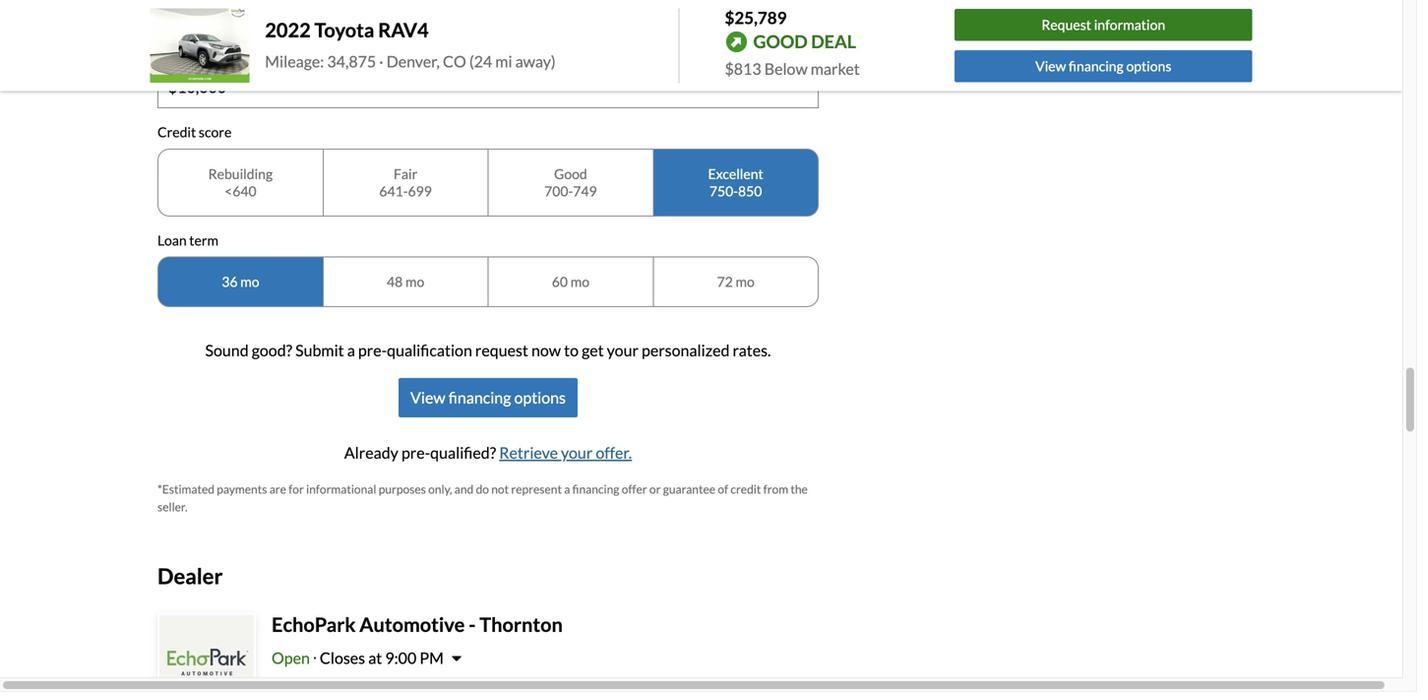 Task type: locate. For each thing, give the bounding box(es) containing it.
pm
[[420, 642, 444, 662]]

·
[[379, 52, 384, 71]]

fair 641-699
[[379, 159, 432, 193]]

not
[[491, 476, 509, 490]]

2 mo from the left
[[406, 267, 425, 284]]

represent
[[511, 476, 562, 490]]

request
[[475, 335, 529, 354]]

0 horizontal spatial view
[[411, 382, 446, 401]]

away)
[[515, 52, 556, 71]]

your right get
[[607, 335, 639, 354]]

echopark automotive - thornton
[[272, 607, 563, 631]]

0 vertical spatial financing
[[1069, 58, 1124, 74]]

toyota
[[315, 18, 374, 42]]

mo
[[240, 267, 259, 284], [406, 267, 425, 284], [571, 267, 590, 284], [736, 267, 755, 284]]

0 vertical spatial view financing options button
[[955, 50, 1253, 82]]

0 horizontal spatial view financing options button
[[399, 372, 578, 412]]

a right represent
[[564, 476, 570, 490]]

1 horizontal spatial pre-
[[402, 437, 430, 456]]

1 vertical spatial view financing options
[[411, 382, 566, 401]]

mo right 72
[[736, 267, 755, 284]]

3 mo from the left
[[571, 267, 590, 284]]

view down request
[[1036, 58, 1066, 74]]

down payment (39%)
[[158, 34, 287, 51]]

0 vertical spatial view
[[1036, 58, 1066, 74]]

purposes
[[379, 476, 426, 490]]

financing down sound good? submit a pre-qualification request now to get your personalized rates.
[[449, 382, 511, 401]]

2 vertical spatial financing
[[573, 476, 620, 490]]

submit
[[295, 335, 344, 354]]

rates.
[[733, 335, 771, 354]]

mo right 60
[[571, 267, 590, 284]]

view down qualification
[[411, 382, 446, 401]]

60
[[552, 267, 568, 284]]

1 horizontal spatial options
[[1127, 58, 1172, 74]]

excellent 750-850
[[708, 159, 764, 193]]

48 mo
[[387, 267, 425, 284]]

pre- right submit
[[358, 335, 387, 354]]

1 horizontal spatial a
[[564, 476, 570, 490]]

1 horizontal spatial your
[[607, 335, 639, 354]]

pre- up "purposes"
[[402, 437, 430, 456]]

of
[[718, 476, 729, 490]]

open closes at 9:00 pm
[[272, 642, 444, 662]]

pre-
[[358, 335, 387, 354], [402, 437, 430, 456]]

payments
[[217, 476, 267, 490]]

-
[[469, 607, 476, 631]]

34,875
[[327, 52, 376, 71]]

1 vertical spatial pre-
[[402, 437, 430, 456]]

view financing options button down sound good? submit a pre-qualification request now to get your personalized rates.
[[399, 372, 578, 412]]

offer
[[622, 476, 647, 490]]

already pre-qualified? retrieve your offer.
[[344, 437, 632, 456]]

thornton
[[480, 607, 563, 631]]

0 vertical spatial options
[[1127, 58, 1172, 74]]

850
[[738, 177, 762, 193]]

view financing options button
[[955, 50, 1253, 82], [399, 372, 578, 412]]

co
[[443, 52, 466, 71]]

4 mo from the left
[[736, 267, 755, 284]]

options down information
[[1127, 58, 1172, 74]]

view financing options
[[1036, 58, 1172, 74], [411, 382, 566, 401]]

mo for 60 mo
[[571, 267, 590, 284]]

credit score
[[158, 118, 232, 134]]

(720) 613-2913 link
[[272, 671, 381, 691]]

loan term
[[158, 226, 219, 243]]

automotive
[[360, 607, 465, 631]]

1 vertical spatial view
[[411, 382, 446, 401]]

view financing options down 'request information' button at right top
[[1036, 58, 1172, 74]]

your
[[607, 335, 639, 354], [561, 437, 593, 456]]

at
[[368, 642, 382, 662]]

0 horizontal spatial pre-
[[358, 335, 387, 354]]

request
[[1042, 16, 1092, 33]]

(24
[[469, 52, 492, 71]]

echopark automotive - thornton image
[[159, 609, 254, 692]]

699
[[408, 177, 432, 193]]

1 vertical spatial view financing options button
[[399, 372, 578, 412]]

0 horizontal spatial a
[[347, 335, 355, 354]]

options down 'now'
[[514, 382, 566, 401]]

0 horizontal spatial financing
[[449, 382, 511, 401]]

retrieve your offer. link
[[499, 437, 632, 456]]

rebuilding
[[208, 159, 273, 176]]

request information
[[1042, 16, 1166, 33]]

48
[[387, 267, 403, 284]]

down
[[158, 34, 194, 51]]

2022 toyota rav4 image
[[150, 8, 249, 83]]

1 vertical spatial options
[[514, 382, 566, 401]]

9:00
[[385, 642, 417, 662]]

2 horizontal spatial financing
[[1069, 58, 1124, 74]]

view financing options down sound good? submit a pre-qualification request now to get your personalized rates.
[[411, 382, 566, 401]]

your left offer.
[[561, 437, 593, 456]]

good 700-749
[[544, 159, 597, 193]]

mo right 48 on the left top
[[406, 267, 425, 284]]

0 horizontal spatial options
[[514, 382, 566, 401]]

only,
[[428, 476, 452, 490]]

mo right 36
[[240, 267, 259, 284]]

financing down 'request information' button at right top
[[1069, 58, 1124, 74]]

1 vertical spatial your
[[561, 437, 593, 456]]

good deal
[[754, 31, 857, 52]]

1 horizontal spatial view financing options
[[1036, 58, 1172, 74]]

1 mo from the left
[[240, 267, 259, 284]]

offer.
[[596, 437, 632, 456]]

information
[[1094, 16, 1166, 33]]

view financing options button down 'request information' button at right top
[[955, 50, 1253, 82]]

$813
[[725, 59, 762, 78]]

options
[[1127, 58, 1172, 74], [514, 382, 566, 401]]

700-
[[544, 177, 573, 193]]

1 vertical spatial financing
[[449, 382, 511, 401]]

financing
[[1069, 58, 1124, 74], [449, 382, 511, 401], [573, 476, 620, 490]]

1 vertical spatial a
[[564, 476, 570, 490]]

financing left offer
[[573, 476, 620, 490]]

1 horizontal spatial financing
[[573, 476, 620, 490]]

60 mo
[[552, 267, 590, 284]]

a inside *estimated payments are for informational purposes only, and do not represent a financing offer or guarantee of credit from the seller.
[[564, 476, 570, 490]]

0 vertical spatial a
[[347, 335, 355, 354]]

a right submit
[[347, 335, 355, 354]]



Task type: vqa. For each thing, say whether or not it's contained in the screenshot.
the leftmost a
yes



Task type: describe. For each thing, give the bounding box(es) containing it.
2022
[[265, 18, 311, 42]]

72 mo
[[717, 267, 755, 284]]

good?
[[252, 335, 292, 354]]

market
[[811, 59, 860, 78]]

mo for 36 mo
[[240, 267, 259, 284]]

sound
[[205, 335, 249, 354]]

0 horizontal spatial view financing options
[[411, 382, 566, 401]]

0 vertical spatial pre-
[[358, 335, 387, 354]]

rebuilding <640
[[208, 159, 273, 193]]

for
[[289, 476, 304, 490]]

sound good? submit a pre-qualification request now to get your personalized rates.
[[205, 335, 771, 354]]

2913
[[344, 671, 381, 691]]

or
[[650, 476, 661, 490]]

72
[[717, 267, 733, 284]]

2022 toyota rav4 mileage: 34,875 · denver, co (24 mi away)
[[265, 18, 556, 71]]

mileage:
[[265, 52, 324, 71]]

credit
[[731, 476, 761, 490]]

denver,
[[387, 52, 440, 71]]

good
[[754, 31, 808, 52]]

0 vertical spatial your
[[607, 335, 639, 354]]

641-
[[379, 177, 408, 193]]

mo for 72 mo
[[736, 267, 755, 284]]

and
[[455, 476, 474, 490]]

echopark automotive - thornton link
[[272, 607, 563, 631]]

*estimated
[[158, 476, 215, 490]]

request information button
[[955, 9, 1253, 41]]

score
[[199, 118, 232, 134]]

mi
[[495, 52, 512, 71]]

payment
[[196, 34, 249, 51]]

rav4
[[378, 18, 429, 42]]

deal
[[811, 31, 857, 52]]

from
[[764, 476, 789, 490]]

(39%)
[[252, 34, 287, 51]]

good
[[554, 159, 587, 176]]

get
[[582, 335, 604, 354]]

do
[[476, 476, 489, 490]]

36 mo
[[222, 267, 259, 284]]

$25,789
[[725, 7, 787, 28]]

(720)
[[272, 671, 309, 691]]

$813 below market
[[725, 59, 860, 78]]

qualified?
[[430, 437, 496, 456]]

retrieve
[[499, 437, 558, 456]]

personalized
[[642, 335, 730, 354]]

open
[[272, 642, 310, 662]]

echopark
[[272, 607, 356, 631]]

dealer
[[158, 557, 223, 583]]

749
[[573, 177, 597, 193]]

are
[[269, 476, 286, 490]]

613-
[[312, 671, 344, 691]]

Down payment (39%) text field
[[158, 60, 818, 101]]

750-
[[710, 177, 738, 193]]

closes
[[320, 642, 365, 662]]

the
[[791, 476, 808, 490]]

financing inside *estimated payments are for informational purposes only, and do not represent a financing offer or guarantee of credit from the seller.
[[573, 476, 620, 490]]

now
[[532, 335, 561, 354]]

loan
[[158, 226, 187, 243]]

mo for 48 mo
[[406, 267, 425, 284]]

excellent
[[708, 159, 764, 176]]

0 vertical spatial view financing options
[[1036, 58, 1172, 74]]

0 horizontal spatial your
[[561, 437, 593, 456]]

term
[[189, 226, 219, 243]]

36
[[222, 267, 238, 284]]

*estimated payments are for informational purposes only, and do not represent a financing offer or guarantee of credit from the seller.
[[158, 476, 808, 508]]

1 horizontal spatial view financing options button
[[955, 50, 1253, 82]]

(720) 613-2913
[[272, 671, 381, 691]]

1 horizontal spatial view
[[1036, 58, 1066, 74]]

caret down image
[[452, 644, 462, 660]]

seller.
[[158, 494, 188, 508]]

below
[[765, 59, 808, 78]]

already
[[344, 437, 399, 456]]

guarantee
[[663, 476, 716, 490]]

fair
[[394, 159, 418, 176]]

credit
[[158, 118, 196, 134]]

<640
[[225, 177, 257, 193]]



